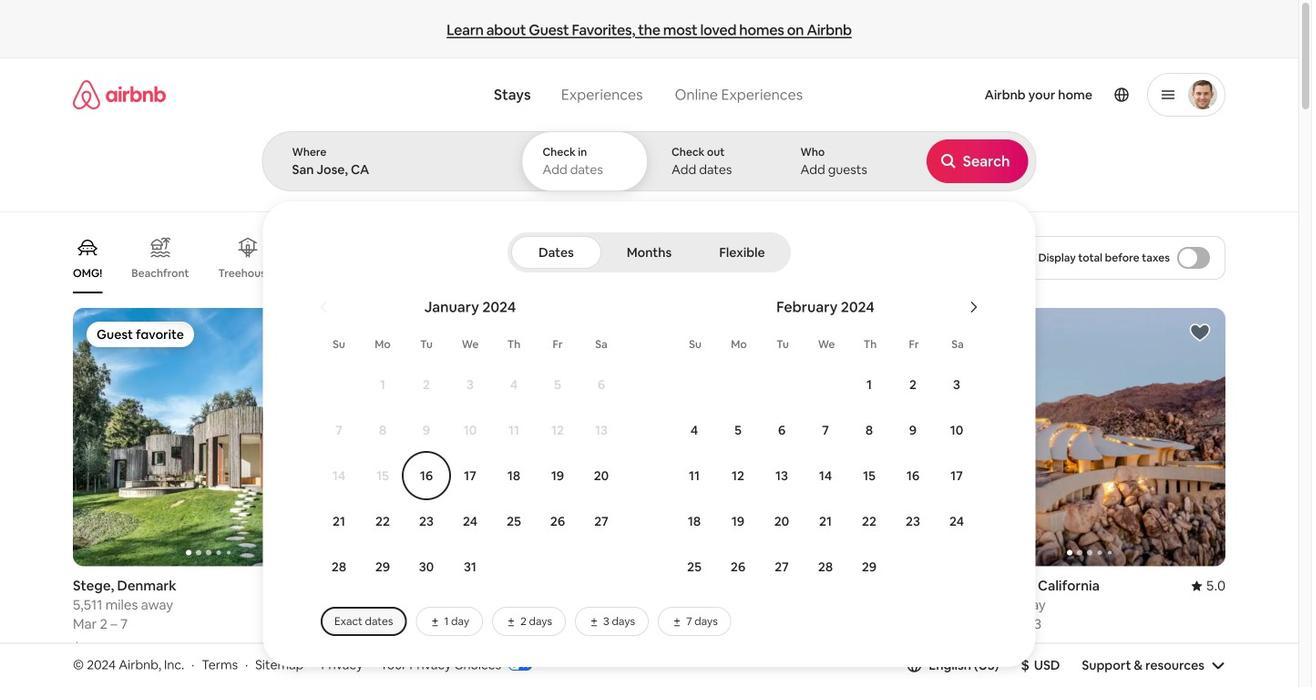 Task type: vqa. For each thing, say whether or not it's contained in the screenshot.
the left to
no



Task type: describe. For each thing, give the bounding box(es) containing it.
what can we help you find? tab list
[[480, 75, 659, 115]]



Task type: locate. For each thing, give the bounding box(es) containing it.
profile element
[[832, 58, 1226, 131]]

tab panel
[[262, 131, 1313, 667]]

group
[[73, 222, 914, 294], [73, 308, 345, 567], [367, 308, 639, 567], [661, 308, 932, 567], [954, 308, 1226, 567]]

Search destinations search field
[[292, 161, 491, 178]]

add to wishlist: joshua tree, california image
[[1190, 322, 1212, 344]]

5.0 out of 5 average rating image
[[1192, 577, 1226, 595]]

calendar application
[[284, 278, 1313, 636]]

add to wishlist: drimnin, uk image
[[602, 322, 624, 344]]

tab list
[[511, 232, 788, 273]]

add to wishlist: redberth, uk image
[[896, 322, 918, 344]]

None search field
[[262, 58, 1313, 667]]

add to wishlist: stege, denmark image
[[308, 322, 330, 344]]



